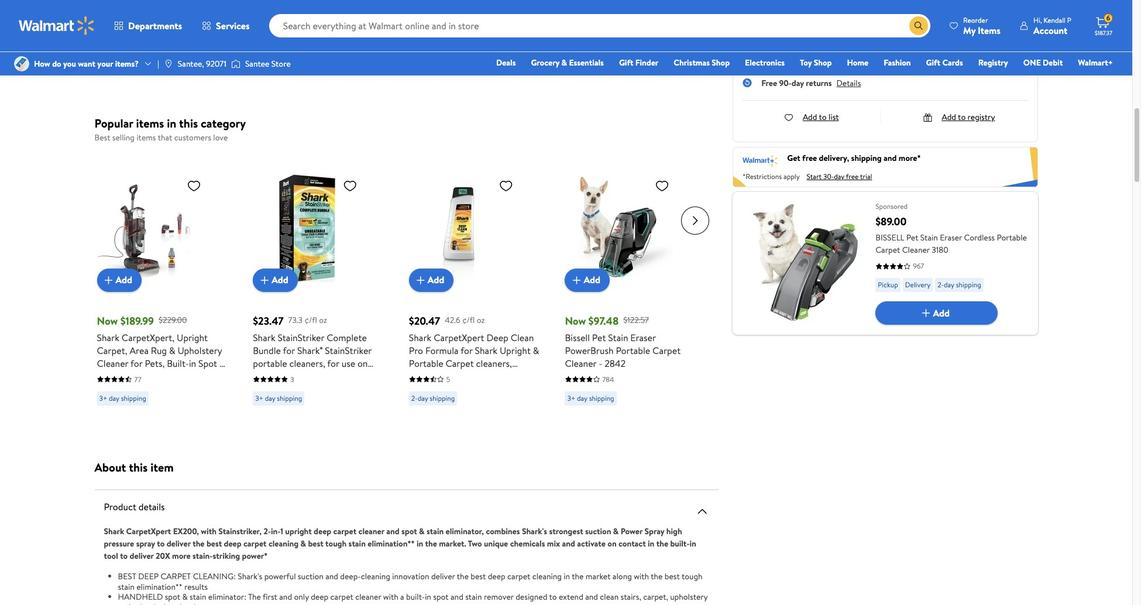 Task type: describe. For each thing, give the bounding box(es) containing it.
to up 20x
[[157, 538, 165, 550]]

ex150,
[[178, 395, 204, 408]]

to right tool
[[120, 550, 128, 562]]

add to list button
[[784, 111, 839, 123]]

3+ day shipping for now $97.48
[[568, 393, 614, 403]]

cleaning:
[[193, 571, 236, 582]]

first
[[263, 591, 277, 603]]

carpetxpert inside shark carpetxpert ex200, with stainstriker, 2-in-1 upright deep carpet cleaner and spot & stain eliminator, combines shark's strongest suction & power spray high pressure spray to deliver the best deep carpet cleaning & best tough stain elimination** in the market. two unique chemicals mix and activate on contact in the built-in tool to deliver 20x more stain-striking power*
[[126, 526, 171, 537]]

2 horizontal spatial spot
[[433, 591, 449, 603]]

gift for gift cards
[[926, 57, 941, 68]]

& right grocery
[[562, 57, 567, 68]]

the left market on the right bottom of page
[[572, 571, 584, 582]]

day inside $89.00 group
[[944, 280, 955, 290]]

shark carpetxpert ex200, with stainstriker, 2-in-1 upright deep carpet cleaner and spot & stain eliminator, combines shark's strongest suction & power spray high pressure spray to deliver the best deep carpet cleaning & best tough stain elimination** in the market. two unique chemicals mix and activate on contact in the built-in tool to deliver 20x more stain-striking power*
[[104, 526, 697, 562]]

& left eliminator,
[[419, 526, 425, 537]]

odors, inside $23.47 73.3 ¢/fl oz shark stainstriker complete bundle for shark® stainstriker portable cleaners, for use on carpets & area rugs, eliminates pet odors, 32oz oxy multiplier and 16oz deep clean pro formulas, pxcmbundle
[[269, 383, 294, 395]]

carpet down the deep- on the bottom of the page
[[330, 591, 353, 603]]

2- inside shark carpetxpert ex200, with stainstriker, 2-in-1 upright deep carpet cleaner and spot & stain eliminator, combines shark's strongest suction & power spray high pressure spray to deliver the best deep carpet cleaning & best tough stain elimination** in the market. two unique chemicals mix and activate on contact in the built-in tool to deliver 20x more stain-striking power*
[[264, 526, 271, 537]]

upholstery inside the "best deep carpet cleaning: shark's powerful suction and deep-cleaning innovation deliver the best deep carpet cleaning in the market along with the best tough stain elimination** results handheld spot & stain eliminator: the first and only deep carpet cleaner with a built-in spot and stain remover designed to extend and clean stairs, carpet, upholstery and other isolated stains"
[[670, 591, 708, 603]]

in left market.
[[417, 538, 423, 550]]

deep-
[[340, 571, 361, 582]]

santee inside pickup from santee store |
[[791, 3, 815, 14]]

dirt
[[105, 383, 122, 395]]

product group containing 229
[[409, 0, 539, 80]]

shop for christmas shop
[[712, 57, 730, 68]]

tool
[[104, 550, 118, 562]]

and left "other"
[[118, 601, 131, 605]]

shark's inside the "best deep carpet cleaning: shark's powerful suction and deep-cleaning innovation deliver the best deep carpet cleaning in the market along with the best tough stain elimination** results handheld spot & stain eliminator: the first and only deep carpet cleaner with a built-in spot and stain remover designed to extend and clean stairs, carpet, upholstery and other isolated stains"
[[238, 571, 262, 582]]

complete
[[327, 331, 367, 344]]

delivery,
[[819, 152, 850, 164]]

selling
[[112, 132, 135, 143]]

and inside the get free delivery, shipping and more* banner
[[884, 152, 897, 164]]

santee, 92071
[[178, 58, 227, 70]]

in up extend
[[564, 571, 570, 582]]

cleaner inside the "best deep carpet cleaning: shark's powerful suction and deep-cleaning innovation deliver the best deep carpet cleaning in the market along with the best tough stain elimination** results handheld spot & stain eliminator: the first and only deep carpet cleaner with a built-in spot and stain remover designed to extend and clean stairs, carpet, upholstery and other isolated stains"
[[355, 591, 381, 603]]

carpets,
[[482, 370, 514, 383]]

bissell
[[565, 331, 590, 344]]

portable inside now $97.48 $122.57 bissell pet stain eraser powerbrush portable carpet cleaner - 2842
[[616, 344, 651, 357]]

grocery & essentials link
[[526, 56, 609, 69]]

3+ for $23.47
[[255, 393, 263, 403]]

carpetxpert,
[[122, 331, 175, 344]]

3+ day shipping up deals
[[471, 45, 518, 55]]

stains
[[183, 601, 203, 605]]

and up innovation
[[387, 526, 400, 537]]

get
[[787, 152, 801, 164]]

for left all
[[456, 370, 468, 383]]

add button inside $89.00 group
[[876, 302, 998, 325]]

grocery & essentials
[[531, 57, 604, 68]]

on inside $23.47 73.3 ¢/fl oz shark stainstriker complete bundle for shark® stainstriker portable cleaners, for use on carpets & area rugs, eliminates pet odors, 32oz oxy multiplier and 16oz deep clean pro formulas, pxcmbundle
[[358, 357, 368, 370]]

1 horizontal spatial free
[[846, 172, 859, 182]]

free
[[762, 77, 777, 89]]

kendall
[[1044, 15, 1066, 25]]

0 horizontal spatial deliver
[[130, 550, 154, 562]]

cleaner inside shark carpetxpert ex200, with stainstriker, 2-in-1 upright deep carpet cleaner and spot & stain eliminator, combines shark's strongest suction & power spray high pressure spray to deliver the best deep carpet cleaning & best tough stain elimination** in the market. two unique chemicals mix and activate on contact in the built-in tool to deliver 20x more stain-striking power*
[[359, 526, 385, 537]]

reorder my items
[[964, 15, 1001, 37]]

carpet up designed
[[508, 571, 531, 582]]

and left remover
[[451, 591, 464, 603]]

92071
[[206, 58, 227, 70]]

bissell pet stain eraser powerbrush portable carpet cleaner - 2842 image
[[565, 174, 674, 282]]

2 horizontal spatial cleaning
[[533, 571, 562, 582]]

next slide for popular items in this category list image
[[682, 206, 710, 234]]

3+ day shipping for now $189.99
[[99, 393, 146, 403]]

add to list
[[803, 111, 839, 123]]

h21
[[878, 3, 891, 14]]

clean inside $23.47 73.3 ¢/fl oz shark stainstriker complete bundle for shark® stainstriker portable cleaners, for use on carpets & area rugs, eliminates pet odors, 32oz oxy multiplier and 16oz deep clean pro formulas, pxcmbundle
[[313, 395, 337, 408]]

carpet,
[[643, 591, 668, 603]]

the left market.
[[425, 538, 437, 550]]

delivery down 278
[[283, 32, 308, 42]]

deep up remover
[[488, 571, 506, 582]]

now for now $189.99
[[97, 313, 118, 328]]

day inside the get free delivery, shipping and more* banner
[[834, 172, 845, 182]]

upholstery inside $20.47 42.6 ¢/fl oz shark carpetxpert deep clean pro formula for shark upright & portable carpet cleaners, formulated for all carpets, upholstery & area rugs, eliminates tough pet messes and odors, 48oz, excm48
[[409, 383, 452, 395]]

the up stain-
[[193, 538, 205, 550]]

upright
[[285, 526, 312, 537]]

stain up "other"
[[118, 581, 135, 593]]

for left shark®
[[283, 344, 295, 357]]

deliver inside the "best deep carpet cleaning: shark's powerful suction and deep-cleaning innovation deliver the best deep carpet cleaning in the market along with the best tough stain elimination** results handheld spot & stain eliminator: the first and only deep carpet cleaner with a built-in spot and stain remover designed to extend and clean stairs, carpet, upholstery and other isolated stains"
[[431, 571, 455, 582]]

& right spot
[[220, 357, 226, 370]]

stain left remover
[[465, 591, 482, 603]]

add for add to cart image associated with now $97.48
[[584, 274, 601, 286]]

3180
[[932, 244, 949, 256]]

clean inside $20.47 42.6 ¢/fl oz shark carpetxpert deep clean pro formula for shark upright & portable carpet cleaners, formulated for all carpets, upholstery & area rugs, eliminates tough pet messes and odors, 48oz, excm48
[[511, 331, 534, 344]]

to left "list"
[[819, 111, 827, 123]]

customers
[[174, 132, 211, 143]]

pxcmbundle
[[293, 408, 355, 421]]

deep inside $23.47 73.3 ¢/fl oz shark stainstriker complete bundle for shark® stainstriker portable cleaners, for use on carpets & area rugs, eliminates pet odors, 32oz oxy multiplier and 16oz deep clean pro formulas, pxcmbundle
[[289, 395, 311, 408]]

deep right only
[[311, 591, 329, 603]]

pickup inside $89.00 group
[[878, 280, 898, 290]]

$23.47 73.3 ¢/fl oz shark stainstriker complete bundle for shark® stainstriker portable cleaners, for use on carpets & area rugs, eliminates pet odors, 32oz oxy multiplier and 16oz deep clean pro formulas, pxcmbundle
[[253, 313, 377, 421]]

and right first
[[279, 591, 292, 603]]

carpet up the deep- on the bottom of the page
[[333, 526, 357, 537]]

best up carpet,
[[665, 571, 680, 582]]

sponsored
[[876, 202, 908, 212]]

& left power
[[613, 526, 619, 537]]

product group containing now $189.99
[[97, 150, 227, 429]]

bissell pet stain eraser cordless portable carpet cleaner 3180 image
[[742, 202, 866, 326]]

pickup inside pickup from santee store |
[[743, 3, 767, 14]]

1 vertical spatial santee
[[245, 58, 270, 70]]

in down spray
[[648, 538, 655, 550]]

best up stain-
[[207, 538, 222, 550]]

-
[[599, 357, 603, 370]]

for left use
[[327, 357, 339, 370]]

shark stainstriker complete bundle for shark® stainstriker portable cleaners, for use on carpets & area rugs, eliminates pet odors, 32oz oxy multiplier and 16oz deep clean pro formulas, pxcmbundle image
[[253, 174, 362, 282]]

by
[[823, 56, 831, 68]]

stain-
[[193, 550, 213, 562]]

stain inside now $97.48 $122.57 bissell pet stain eraser powerbrush portable carpet cleaner - 2842
[[608, 331, 628, 344]]

rugs, inside $20.47 42.6 ¢/fl oz shark carpetxpert deep clean pro formula for shark upright & portable carpet cleaners, formulated for all carpets, upholstery & area rugs, eliminates tough pet messes and odors, 48oz, excm48
[[482, 383, 502, 395]]

add button for $97.48
[[565, 268, 610, 292]]

odors, inside $20.47 42.6 ¢/fl oz shark carpetxpert deep clean pro formula for shark upright & portable carpet cleaners, formulated for all carpets, upholstery & area rugs, eliminates tough pet messes and odors, 48oz, excm48
[[426, 408, 451, 421]]

cleaners, inside $23.47 73.3 ¢/fl oz shark stainstriker complete bundle for shark® stainstriker portable cleaners, for use on carpets & area rugs, eliminates pet odors, 32oz oxy multiplier and 16oz deep clean pro formulas, pxcmbundle
[[289, 357, 325, 370]]

product details image
[[696, 505, 710, 519]]

deals link
[[491, 56, 521, 69]]

suction inside the "best deep carpet cleaning: shark's powerful suction and deep-cleaning innovation deliver the best deep carpet cleaning in the market along with the best tough stain elimination** results handheld spot & stain eliminator: the first and only deep carpet cleaner with a built-in spot and stain remover designed to extend and clean stairs, carpet, upholstery and other isolated stains"
[[298, 571, 324, 582]]

pet inside $23.47 73.3 ¢/fl oz shark stainstriker complete bundle for shark® stainstriker portable cleaners, for use on carpets & area rugs, eliminates pet odors, 32oz oxy multiplier and 16oz deep clean pro formulas, pxcmbundle
[[253, 383, 267, 395]]

about
[[95, 460, 126, 475]]

Walmart Site-Wide search field
[[269, 14, 931, 37]]

and right sold
[[779, 56, 792, 68]]

cleaner inside now $189.99 $229.00 shark carpetxpert, upright carpet, area rug & upholstery cleaner for pets, built-in spot & stain eliminator, deep cleaning & dirt & grime removal, carpet shampooer, ex150, magenta
[[97, 357, 128, 370]]

use
[[342, 357, 355, 370]]

0 vertical spatial items
[[136, 115, 164, 131]]

and inside $23.47 73.3 ¢/fl oz shark stainstriker complete bundle for shark® stainstriker portable cleaners, for use on carpets & area rugs, eliminates pet odors, 32oz oxy multiplier and 16oz deep clean pro formulas, pxcmbundle
[[253, 395, 268, 408]]

add to favorites list, shark carpetxpert, upright carpet, area rug & upholstery cleaner for pets, built-in spot & stain eliminator, deep cleaning & dirt & grime removal, carpet shampooer, ex150, magenta image
[[187, 178, 201, 193]]

eliminator,
[[119, 370, 163, 383]]

2 horizontal spatial add to cart image
[[919, 306, 933, 320]]

area inside $20.47 42.6 ¢/fl oz shark carpetxpert deep clean pro formula for shark upright & portable carpet cleaners, formulated for all carpets, upholstery & area rugs, eliminates tough pet messes and odors, 48oz, excm48
[[463, 383, 480, 395]]

walmart image
[[19, 16, 95, 35]]

elimination** inside the "best deep carpet cleaning: shark's powerful suction and deep-cleaning innovation deliver the best deep carpet cleaning in the market along with the best tough stain elimination** results handheld spot & stain eliminator: the first and only deep carpet cleaner with a built-in spot and stain remover designed to extend and clean stairs, carpet, upholstery and other isolated stains"
[[137, 581, 182, 593]]

0 vertical spatial free
[[803, 152, 817, 164]]

you
[[63, 58, 76, 70]]

toy
[[800, 57, 812, 68]]

& down upright
[[301, 538, 306, 550]]

carpet up power*
[[244, 538, 267, 550]]

gift for gift finder
[[619, 57, 634, 68]]

1 horizontal spatial stainstriker
[[325, 344, 372, 357]]

product
[[104, 501, 136, 513]]

the
[[248, 591, 261, 603]]

and left clean
[[586, 591, 598, 603]]

home
[[847, 57, 869, 68]]

0 horizontal spatial |
[[157, 58, 159, 70]]

fashion
[[884, 57, 911, 68]]

1 horizontal spatial cleaning
[[361, 571, 390, 582]]

in inside now $189.99 $229.00 shark carpetxpert, upright carpet, area rug & upholstery cleaner for pets, built-in spot & stain eliminator, deep cleaning & dirt & grime removal, carpet shampooer, ex150, magenta
[[189, 357, 196, 370]]

stain up market.
[[427, 526, 444, 537]]

$20.47
[[409, 313, 440, 328]]

pro inside $23.47 73.3 ¢/fl oz shark stainstriker complete bundle for shark® stainstriker portable cleaners, for use on carpets & area rugs, eliminates pet odors, 32oz oxy multiplier and 16oz deep clean pro formulas, pxcmbundle
[[339, 395, 353, 408]]

& right rug
[[169, 344, 175, 357]]

*restrictions apply
[[743, 172, 800, 182]]

delivery up items?
[[126, 45, 152, 55]]

77
[[134, 374, 141, 384]]

walmart plus image
[[743, 153, 778, 167]]

grocery
[[531, 57, 560, 68]]

shark carpetxpert deep clean pro formula for shark upright & portable carpet cleaners, formulated for all carpets, upholstery & area rugs, eliminates tough pet messes and odors, 48oz, excm48 image
[[409, 174, 518, 282]]

& right dirt
[[124, 383, 130, 395]]

portable inside $20.47 42.6 ¢/fl oz shark carpetxpert deep clean pro formula for shark upright & portable carpet cleaners, formulated for all carpets, upholstery & area rugs, eliminates tough pet messes and odors, 48oz, excm48
[[409, 357, 444, 370]]

remover
[[484, 591, 514, 603]]

bundle
[[253, 344, 281, 357]]

add to registry
[[942, 111, 995, 123]]

6
[[1107, 13, 1111, 23]]

the up carpet,
[[651, 571, 663, 582]]

add to favorites list, shark stainstriker complete bundle for shark® stainstriker portable cleaners, for use on carpets & area rugs, eliminates pet odors, 32oz oxy multiplier and 16oz deep clean pro formulas, pxcmbundle image
[[343, 178, 357, 193]]

to left registry
[[958, 111, 966, 123]]

two
[[468, 538, 482, 550]]

returns
[[806, 77, 832, 89]]

73.3
[[288, 315, 303, 326]]

2- inside $89.00 group
[[938, 280, 944, 290]]

in down product details image
[[690, 538, 697, 550]]

shark down $20.47
[[409, 331, 432, 344]]

32oz
[[296, 383, 315, 395]]

upright inside now $189.99 $229.00 shark carpetxpert, upright carpet, area rug & upholstery cleaner for pets, built-in spot & stain eliminator, deep cleaning & dirt & grime removal, carpet shampooer, ex150, magenta
[[177, 331, 208, 344]]

best down upright
[[308, 538, 324, 550]]

& inside the "best deep carpet cleaning: shark's powerful suction and deep-cleaning innovation deliver the best deep carpet cleaning in the market along with the best tough stain elimination** results handheld spot & stain eliminator: the first and only deep carpet cleaner with a built-in spot and stain remover designed to extend and clean stairs, carpet, upholstery and other isolated stains"
[[182, 591, 188, 603]]

registry
[[968, 111, 995, 123]]

229
[[447, 26, 458, 36]]

eliminates inside $23.47 73.3 ¢/fl oz shark stainstriker complete bundle for shark® stainstriker portable cleaners, for use on carpets & area rugs, eliminates pet odors, 32oz oxy multiplier and 16oz deep clean pro formulas, pxcmbundle
[[335, 370, 376, 383]]

christmas shop
[[674, 57, 730, 68]]

90-
[[779, 77, 792, 89]]

delivery down 229
[[439, 45, 464, 55]]

eraser inside sponsored $89.00 bissell pet stain eraser cordless portable carpet cleaner 3180
[[940, 232, 962, 244]]

20x
[[156, 550, 170, 562]]

delivery up "essentials"
[[595, 45, 620, 55]]

and down strongest
[[562, 538, 575, 550]]

deep
[[138, 571, 159, 582]]

add to registry button
[[923, 111, 995, 123]]

gift finder
[[619, 57, 659, 68]]

3+ for now $189.99
[[99, 393, 107, 403]]

deep up striking
[[224, 538, 242, 550]]

stainstriker,
[[219, 526, 262, 537]]

one debit link
[[1018, 56, 1069, 69]]

magenta
[[97, 408, 132, 421]]

stain down cleaning:
[[190, 591, 206, 603]]

for right formula
[[461, 344, 473, 357]]

2-day shipping inside $89.00 group
[[938, 280, 982, 290]]

carpet inside $20.47 42.6 ¢/fl oz shark carpetxpert deep clean pro formula for shark upright & portable carpet cleaners, formulated for all carpets, upholstery & area rugs, eliminates tough pet messes and odors, 48oz, excm48
[[446, 357, 474, 370]]

add to cart image for $23.47
[[258, 273, 272, 287]]

& left bissell
[[533, 344, 539, 357]]

chemicals
[[510, 538, 545, 550]]

power
[[621, 526, 643, 537]]

santee,
[[178, 58, 204, 70]]

power*
[[242, 550, 268, 562]]

your
[[97, 58, 113, 70]]

best up remover
[[471, 571, 486, 582]]

powerful
[[264, 571, 296, 582]]

portable inside sponsored $89.00 bissell pet stain eraser cordless portable carpet cleaner 3180
[[997, 232, 1027, 244]]

best
[[95, 132, 110, 143]]

the down spray
[[657, 538, 669, 550]]

add to cart image for now $189.99
[[102, 273, 116, 287]]

combines
[[486, 526, 520, 537]]

1
[[280, 526, 283, 537]]

unique
[[484, 538, 508, 550]]

reorder
[[964, 15, 988, 25]]

3+ for now $97.48
[[568, 393, 576, 403]]

shark carpetxpert, upright carpet, area rug & upholstery cleaner for pets, built-in spot & stain eliminator, deep cleaning & dirt & grime removal, carpet shampooer, ex150, magenta image
[[97, 174, 206, 282]]

$187.37
[[1095, 29, 1113, 37]]

built- inside the "best deep carpet cleaning: shark's powerful suction and deep-cleaning innovation deliver the best deep carpet cleaning in the market along with the best tough stain elimination** results handheld spot & stain eliminator: the first and only deep carpet cleaner with a built-in spot and stain remover designed to extend and clean stairs, carpet, upholstery and other isolated stains"
[[406, 591, 425, 603]]

*restrictions
[[743, 172, 782, 182]]

eliminates inside $20.47 42.6 ¢/fl oz shark carpetxpert deep clean pro formula for shark upright & portable carpet cleaners, formulated for all carpets, upholstery & area rugs, eliminates tough pet messes and odors, 48oz, excm48
[[409, 395, 450, 408]]

shark inside now $189.99 $229.00 shark carpetxpert, upright carpet, area rug & upholstery cleaner for pets, built-in spot & stain eliminator, deep cleaning & dirt & grime removal, carpet shampooer, ex150, magenta
[[97, 331, 119, 344]]

one debit
[[1024, 57, 1063, 68]]

bissell
[[876, 232, 905, 244]]

other
[[133, 601, 152, 605]]

deep right upright
[[314, 526, 331, 537]]



Task type: vqa. For each thing, say whether or not it's contained in the screenshot.
the top 'long'
no



Task type: locate. For each thing, give the bounding box(es) containing it.
0 horizontal spatial spot
[[165, 591, 180, 603]]

0 horizontal spatial store
[[272, 58, 291, 70]]

this left item at the left
[[129, 460, 148, 475]]

with inside shark carpetxpert ex200, with stainstriker, 2-in-1 upright deep carpet cleaner and spot & stain eliminator, combines shark's strongest suction & power spray high pressure spray to deliver the best deep carpet cleaning & best tough stain elimination** in the market. two unique chemicals mix and activate on contact in the built-in tool to deliver 20x more stain-striking power*
[[201, 526, 217, 537]]

gift inside "gift finder" link
[[619, 57, 634, 68]]

in right a
[[425, 591, 431, 603]]

carpet inside now $189.99 $229.00 shark carpetxpert, upright carpet, area rug & upholstery cleaner for pets, built-in spot & stain eliminator, deep cleaning & dirt & grime removal, carpet shampooer, ex150, magenta
[[97, 395, 125, 408]]

for up the 77
[[131, 357, 143, 370]]

pet left 16oz
[[253, 383, 267, 395]]

this up customers
[[179, 115, 198, 131]]

0 horizontal spatial eraser
[[631, 331, 656, 344]]

0 horizontal spatial clean
[[313, 395, 337, 408]]

1 horizontal spatial add to cart image
[[414, 273, 428, 287]]

essentials
[[569, 57, 604, 68]]

cleaner up 967
[[903, 244, 930, 256]]

departments
[[128, 19, 182, 32]]

shop for toy shop
[[814, 57, 832, 68]]

product details
[[104, 501, 165, 513]]

¢/fl inside $23.47 73.3 ¢/fl oz shark stainstriker complete bundle for shark® stainstriker portable cleaners, for use on carpets & area rugs, eliminates pet odors, 32oz oxy multiplier and 16oz deep clean pro formulas, pxcmbundle
[[305, 315, 317, 326]]

3+ day shipping up "finder"
[[627, 45, 674, 55]]

1 horizontal spatial shop
[[814, 57, 832, 68]]

upright inside $20.47 42.6 ¢/fl oz shark carpetxpert deep clean pro formula for shark upright & portable carpet cleaners, formulated for all carpets, upholstery & area rugs, eliminates tough pet messes and odors, 48oz, excm48
[[500, 344, 531, 357]]

delivery down 967
[[905, 280, 931, 290]]

add to cart image
[[258, 273, 272, 287], [414, 273, 428, 287]]

0 vertical spatial upholstery
[[409, 383, 452, 395]]

0 vertical spatial deliver
[[167, 538, 191, 550]]

and left the deep- on the bottom of the page
[[326, 571, 338, 582]]

| right items?
[[157, 58, 159, 70]]

shark inside $23.47 73.3 ¢/fl oz shark stainstriker complete bundle for shark® stainstriker portable cleaners, for use on carpets & area rugs, eliminates pet odors, 32oz oxy multiplier and 16oz deep clean pro formulas, pxcmbundle
[[253, 331, 276, 344]]

shark inside shark carpetxpert ex200, with stainstriker, 2-in-1 upright deep carpet cleaner and spot & stain eliminator, combines shark's strongest suction & power spray high pressure spray to deliver the best deep carpet cleaning & best tough stain elimination** in the market. two unique chemicals mix and activate on contact in the built-in tool to deliver 20x more stain-striking power*
[[104, 526, 124, 537]]

tough down all
[[452, 395, 476, 408]]

high
[[667, 526, 682, 537]]

0 horizontal spatial  image
[[14, 56, 29, 71]]

add inside $89.00 group
[[933, 307, 950, 320]]

suction up activate on the bottom
[[585, 526, 611, 537]]

add to favorites list, bissell pet stain eraser powerbrush portable carpet cleaner - 2842 image
[[655, 178, 669, 193]]

spot right a
[[433, 591, 449, 603]]

aisle h21
[[859, 3, 891, 14]]

and down formulated
[[409, 408, 424, 421]]

spot inside shark carpetxpert ex200, with stainstriker, 2-in-1 upright deep carpet cleaner and spot & stain eliminator, combines shark's strongest suction & power spray high pressure spray to deliver the best deep carpet cleaning & best tough stain elimination** in the market. two unique chemicals mix and activate on contact in the built-in tool to deliver 20x more stain-striking power*
[[402, 526, 417, 537]]

2 horizontal spatial cleaner
[[903, 244, 930, 256]]

1 horizontal spatial portable
[[616, 344, 651, 357]]

2842
[[605, 357, 626, 370]]

built- inside shark carpetxpert ex200, with stainstriker, 2-in-1 upright deep carpet cleaner and spot & stain eliminator, combines shark's strongest suction & power spray high pressure spray to deliver the best deep carpet cleaning & best tough stain elimination** in the market. two unique chemicals mix and activate on contact in the built-in tool to deliver 20x more stain-striking power*
[[671, 538, 690, 550]]

shark
[[97, 331, 119, 344], [253, 331, 276, 344], [409, 331, 432, 344], [475, 344, 498, 357], [104, 526, 124, 537]]

0 horizontal spatial oz
[[319, 315, 327, 326]]

1 vertical spatial items
[[137, 132, 156, 143]]

eliminates down formulated
[[409, 395, 450, 408]]

2 gift from the left
[[926, 57, 941, 68]]

details
[[837, 77, 861, 89]]

this
[[179, 115, 198, 131], [129, 460, 148, 475]]

1 vertical spatial deliver
[[130, 550, 154, 562]]

list
[[829, 111, 839, 123]]

1 vertical spatial stain
[[608, 331, 628, 344]]

items left that
[[137, 132, 156, 143]]

 image left how
[[14, 56, 29, 71]]

shipping inside banner
[[852, 152, 882, 164]]

278
[[290, 13, 302, 23]]

1 vertical spatial deep
[[165, 370, 187, 383]]

add to cart image for now $97.48
[[570, 273, 584, 287]]

now for now $97.48
[[565, 313, 586, 328]]

product group containing $23.47
[[253, 150, 383, 429]]

portable right cordless
[[997, 232, 1027, 244]]

spot
[[402, 526, 417, 537], [165, 591, 180, 603], [433, 591, 449, 603]]

stairs,
[[621, 591, 641, 603]]

stain
[[921, 232, 938, 244], [608, 331, 628, 344], [97, 370, 117, 383]]

formula
[[426, 344, 459, 357]]

stain inside now $189.99 $229.00 shark carpetxpert, upright carpet, area rug & upholstery cleaner for pets, built-in spot & stain eliminator, deep cleaning & dirt & grime removal, carpet shampooer, ex150, magenta
[[97, 370, 117, 383]]

now
[[97, 313, 118, 328], [565, 313, 586, 328]]

& right 5
[[454, 383, 461, 395]]

cleaner inside sponsored $89.00 bissell pet stain eraser cordless portable carpet cleaner 3180
[[903, 244, 930, 256]]

1 vertical spatial pet
[[592, 331, 606, 344]]

cleaner inside now $97.48 $122.57 bissell pet stain eraser powerbrush portable carpet cleaner - 2842
[[565, 357, 597, 370]]

1 now from the left
[[97, 313, 118, 328]]

now inside now $189.99 $229.00 shark carpetxpert, upright carpet, area rug & upholstery cleaner for pets, built-in spot & stain eliminator, deep cleaning & dirt & grime removal, carpet shampooer, ex150, magenta
[[97, 313, 118, 328]]

1 vertical spatial odors,
[[426, 408, 451, 421]]

product group containing now $97.48
[[565, 150, 696, 429]]

removal,
[[160, 383, 197, 395]]

items up that
[[136, 115, 164, 131]]

gift left "finder"
[[619, 57, 634, 68]]

eraser down $122.57
[[631, 331, 656, 344]]

stain inside sponsored $89.00 bissell pet stain eraser cordless portable carpet cleaner 3180
[[921, 232, 938, 244]]

stainstriker down 73.3
[[278, 331, 325, 344]]

formulated
[[409, 370, 454, 383]]

$89.00 group
[[733, 192, 1038, 335]]

2 add to cart image from the left
[[414, 273, 428, 287]]

santee
[[791, 3, 815, 14], [245, 58, 270, 70]]

eliminates down 'complete'
[[335, 370, 376, 383]]

1 horizontal spatial this
[[179, 115, 198, 131]]

1 gift from the left
[[619, 57, 634, 68]]

1 vertical spatial |
[[157, 58, 159, 70]]

0 vertical spatial eliminates
[[335, 370, 376, 383]]

0 horizontal spatial shark's
[[238, 571, 262, 582]]

add button for $189.99
[[97, 268, 142, 292]]

1 horizontal spatial cleaner
[[565, 357, 597, 370]]

shark's inside shark carpetxpert ex200, with stainstriker, 2-in-1 upright deep carpet cleaner and spot & stain eliminator, combines shark's strongest suction & power spray high pressure spray to deliver the best deep carpet cleaning & best tough stain elimination** in the market. two unique chemicals mix and activate on contact in the built-in tool to deliver 20x more stain-striking power*
[[522, 526, 547, 537]]

shop inside the christmas shop link
[[712, 57, 730, 68]]

1 horizontal spatial pro
[[409, 344, 423, 357]]

oz inside $20.47 42.6 ¢/fl oz shark carpetxpert deep clean pro formula for shark upright & portable carpet cleaners, formulated for all carpets, upholstery & area rugs, eliminates tough pet messes and odors, 48oz, excm48
[[477, 315, 485, 326]]

2 cleaners, from the left
[[476, 357, 512, 370]]

carpet inside now $97.48 $122.57 bissell pet stain eraser powerbrush portable carpet cleaner - 2842
[[653, 344, 681, 357]]

deep right 16oz
[[289, 395, 311, 408]]

tough inside $20.47 42.6 ¢/fl oz shark carpetxpert deep clean pro formula for shark upright & portable carpet cleaners, formulated for all carpets, upholstery & area rugs, eliminates tough pet messes and odors, 48oz, excm48
[[452, 395, 476, 408]]

tough up the deep- on the bottom of the page
[[326, 538, 347, 550]]

1 horizontal spatial rugs,
[[482, 383, 502, 395]]

0 vertical spatial tough
[[452, 395, 476, 408]]

shark's up chemicals
[[522, 526, 547, 537]]

0 vertical spatial santee
[[791, 3, 815, 14]]

on right use
[[358, 357, 368, 370]]

1 cleaners, from the left
[[289, 357, 325, 370]]

& right isolated
[[182, 591, 188, 603]]

pet left "messes" at the bottom
[[478, 395, 492, 408]]

shop inside toy shop link
[[814, 57, 832, 68]]

¢/fl
[[305, 315, 317, 326], [462, 315, 475, 326]]

product group
[[97, 0, 227, 80], [253, 0, 383, 80], [409, 0, 539, 80], [565, 0, 696, 80], [97, 150, 227, 429], [253, 150, 383, 429], [409, 150, 539, 429], [565, 150, 696, 429]]

innovation
[[392, 571, 429, 582]]

add to cart image for $20.47
[[414, 273, 428, 287]]

| left aisle at top
[[841, 1, 843, 14]]

0 horizontal spatial portable
[[409, 357, 444, 370]]

1 add to cart image from the left
[[258, 273, 272, 287]]

area inside $23.47 73.3 ¢/fl oz shark stainstriker complete bundle for shark® stainstriker portable cleaners, for use on carpets & area rugs, eliminates pet odors, 32oz oxy multiplier and 16oz deep clean pro formulas, pxcmbundle
[[294, 370, 311, 383]]

this inside popular items in this category best selling items that customers love
[[179, 115, 198, 131]]

on inside shark carpetxpert ex200, with stainstriker, 2-in-1 upright deep carpet cleaner and spot & stain eliminator, combines shark's strongest suction & power spray high pressure spray to deliver the best deep carpet cleaning & best tough stain elimination** in the market. two unique chemicals mix and activate on contact in the built-in tool to deliver 20x more stain-striking power*
[[608, 538, 617, 550]]

1 horizontal spatial pet
[[907, 232, 919, 244]]

1 horizontal spatial eliminates
[[409, 395, 450, 408]]

1 horizontal spatial eraser
[[940, 232, 962, 244]]

cleaning
[[189, 370, 224, 383]]

tough
[[452, 395, 476, 408], [326, 538, 347, 550], [682, 571, 703, 582]]

0 horizontal spatial elimination**
[[137, 581, 182, 593]]

add to cart image up $23.47
[[258, 273, 272, 287]]

2 vertical spatial deep
[[289, 395, 311, 408]]

$189.99
[[120, 313, 154, 328]]

1 horizontal spatial cleaners,
[[476, 357, 512, 370]]

rugs, inside $23.47 73.3 ¢/fl oz shark stainstriker complete bundle for shark® stainstriker portable cleaners, for use on carpets & area rugs, eliminates pet odors, 32oz oxy multiplier and 16oz deep clean pro formulas, pxcmbundle
[[313, 370, 333, 383]]

add for add to cart icon related to $23.47
[[272, 274, 288, 286]]

1 vertical spatial shark's
[[238, 571, 262, 582]]

upright
[[177, 331, 208, 344], [500, 344, 531, 357]]

2-day shipping
[[315, 32, 359, 42], [159, 45, 203, 55], [938, 280, 982, 290], [411, 393, 455, 403]]

fashion link
[[879, 56, 916, 69]]

product group containing 339
[[97, 0, 227, 80]]

in left spot
[[189, 357, 196, 370]]

cleaner up dirt
[[97, 357, 128, 370]]

day
[[321, 32, 332, 42], [165, 45, 176, 55], [481, 45, 491, 55], [637, 45, 647, 55], [792, 77, 804, 89], [834, 172, 845, 182], [944, 280, 955, 290], [109, 393, 119, 403], [265, 393, 275, 403], [418, 393, 428, 403], [577, 393, 588, 403]]

pets,
[[145, 357, 165, 370]]

1 horizontal spatial pet
[[478, 395, 492, 408]]

store down 278
[[272, 58, 291, 70]]

1 vertical spatial eraser
[[631, 331, 656, 344]]

suction inside shark carpetxpert ex200, with stainstriker, 2-in-1 upright deep carpet cleaner and spot & stain eliminator, combines shark's strongest suction & power spray high pressure spray to deliver the best deep carpet cleaning & best tough stain elimination** in the market. two unique chemicals mix and activate on contact in the built-in tool to deliver 20x more stain-striking power*
[[585, 526, 611, 537]]

carpet up 5
[[446, 357, 474, 370]]

carpet inside sponsored $89.00 bissell pet stain eraser cordless portable carpet cleaner 3180
[[876, 244, 901, 256]]

0 horizontal spatial ¢/fl
[[305, 315, 317, 326]]

add button up $20.47
[[409, 268, 454, 292]]

about this item
[[95, 460, 174, 475]]

1 horizontal spatial santee
[[791, 3, 815, 14]]

free
[[803, 152, 817, 164], [846, 172, 859, 182]]

1 vertical spatial this
[[129, 460, 148, 475]]

for inside now $189.99 $229.00 shark carpetxpert, upright carpet, area rug & upholstery cleaner for pets, built-in spot & stain eliminator, deep cleaning & dirt & grime removal, carpet shampooer, ex150, magenta
[[131, 357, 143, 370]]

rugs,
[[313, 370, 333, 383], [482, 383, 502, 395]]

one
[[1024, 57, 1041, 68]]

isolated
[[154, 601, 182, 605]]

details
[[139, 501, 165, 513]]

Search search field
[[269, 14, 931, 37]]

search icon image
[[914, 21, 924, 30]]

0 vertical spatial elimination**
[[368, 538, 415, 550]]

shark left area
[[97, 331, 119, 344]]

add button for 73.3
[[253, 268, 298, 292]]

area
[[294, 370, 311, 383], [463, 383, 480, 395]]

and inside $20.47 42.6 ¢/fl oz shark carpetxpert deep clean pro formula for shark upright & portable carpet cleaners, formulated for all carpets, upholstery & area rugs, eliminates tough pet messes and odors, 48oz, excm48
[[409, 408, 424, 421]]

now $97.48 $122.57 bissell pet stain eraser powerbrush portable carpet cleaner - 2842
[[565, 313, 681, 370]]

1 horizontal spatial spot
[[402, 526, 417, 537]]

spot up innovation
[[402, 526, 417, 537]]

powerbrush
[[565, 344, 614, 357]]

1 horizontal spatial oz
[[477, 315, 485, 326]]

product group containing pickup
[[565, 0, 696, 80]]

0 horizontal spatial santee
[[245, 58, 270, 70]]

shark down $23.47
[[253, 331, 276, 344]]

cleaner up the deep- on the bottom of the page
[[359, 526, 385, 537]]

1 horizontal spatial |
[[841, 1, 843, 14]]

pet inside now $97.48 $122.57 bissell pet stain eraser powerbrush portable carpet cleaner - 2842
[[592, 331, 606, 344]]

grime
[[132, 383, 158, 395]]

pet inside $20.47 42.6 ¢/fl oz shark carpetxpert deep clean pro formula for shark upright & portable carpet cleaners, formulated for all carpets, upholstery & area rugs, eliminates tough pet messes and odors, 48oz, excm48
[[478, 395, 492, 408]]

0 horizontal spatial deep
[[165, 370, 187, 383]]

0 horizontal spatial area
[[294, 370, 311, 383]]

shark up all
[[475, 344, 498, 357]]

1 vertical spatial elimination**
[[137, 581, 182, 593]]

pet right the bissell
[[907, 232, 919, 244]]

eraser
[[940, 232, 962, 244], [631, 331, 656, 344]]

1 vertical spatial eliminates
[[409, 395, 450, 408]]

with right ex200,
[[201, 526, 217, 537]]

¢/fl for $20.47
[[462, 315, 475, 326]]

0 horizontal spatial gift
[[619, 57, 634, 68]]

1 horizontal spatial tough
[[452, 395, 476, 408]]

 image for how do you want your items?
[[14, 56, 29, 71]]

extend
[[559, 591, 584, 603]]

deliver up more
[[167, 538, 191, 550]]

in-
[[271, 526, 280, 537]]

1 horizontal spatial on
[[608, 538, 617, 550]]

deep up the carpets,
[[487, 331, 509, 344]]

0 horizontal spatial built-
[[406, 591, 425, 603]]

santee right from
[[791, 3, 815, 14]]

cleaning down 1
[[269, 538, 299, 550]]

add for now $189.99's add to cart image
[[116, 274, 132, 286]]

1 horizontal spatial with
[[383, 591, 399, 603]]

sponsored $89.00 bissell pet stain eraser cordless portable carpet cleaner 3180
[[876, 202, 1027, 256]]

santee right 92071
[[245, 58, 270, 70]]

built-
[[167, 357, 189, 370]]

in up that
[[167, 115, 176, 131]]

0 horizontal spatial add to cart image
[[102, 273, 116, 287]]

to left extend
[[549, 591, 557, 603]]

now left $189.99
[[97, 313, 118, 328]]

elimination**
[[368, 538, 415, 550], [137, 581, 182, 593]]

1 horizontal spatial now
[[565, 313, 586, 328]]

product group containing $20.47
[[409, 150, 539, 429]]

 image for santee, 92071
[[164, 59, 173, 68]]

0 horizontal spatial cleaner
[[97, 357, 128, 370]]

a
[[400, 591, 404, 603]]

pro right oxy
[[339, 395, 353, 408]]

784
[[603, 374, 614, 384]]

how do you want your items?
[[34, 58, 139, 70]]

add button up $189.99
[[97, 268, 142, 292]]

rugs, right all
[[482, 383, 502, 395]]

add to favorites list, shark carpetxpert deep clean pro formula for shark upright & portable carpet cleaners, formulated for all carpets, upholstery & area rugs, eliminates tough pet messes and odors, 48oz, excm48 image
[[499, 178, 513, 193]]

0 vertical spatial pro
[[409, 344, 423, 357]]

cleaning inside shark carpetxpert ex200, with stainstriker, 2-in-1 upright deep carpet cleaner and spot & stain eliminator, combines shark's strongest suction & power spray high pressure spray to deliver the best deep carpet cleaning & best tough stain elimination** in the market. two unique chemicals mix and activate on contact in the built-in tool to deliver 20x more stain-striking power*
[[269, 538, 299, 550]]

add for add to cart icon related to $20.47
[[428, 274, 445, 286]]

0 vertical spatial carpetxpert
[[434, 331, 485, 344]]

1 oz from the left
[[319, 315, 327, 326]]

suction up only
[[298, 571, 324, 582]]

add button up $23.47
[[253, 268, 298, 292]]

deep inside $20.47 42.6 ¢/fl oz shark carpetxpert deep clean pro formula for shark upright & portable carpet cleaners, formulated for all carpets, upholstery & area rugs, eliminates tough pet messes and odors, 48oz, excm48
[[487, 331, 509, 344]]

1 vertical spatial built-
[[406, 591, 425, 603]]

portable down $122.57
[[616, 344, 651, 357]]

1 horizontal spatial elimination**
[[368, 538, 415, 550]]

0 horizontal spatial pro
[[339, 395, 353, 408]]

cleaner left the -
[[565, 357, 597, 370]]

shop
[[712, 57, 730, 68], [814, 57, 832, 68]]

 image
[[14, 56, 29, 71], [164, 59, 173, 68]]

handheld
[[118, 591, 163, 603]]

2 ¢/fl from the left
[[462, 315, 475, 326]]

1 horizontal spatial built-
[[671, 538, 690, 550]]

free 90-day returns details
[[762, 77, 861, 89]]

3+ day shipping down 784
[[568, 393, 614, 403]]

1 vertical spatial clean
[[313, 395, 337, 408]]

store inside pickup from santee store |
[[817, 3, 836, 14]]

to inside the "best deep carpet cleaning: shark's powerful suction and deep-cleaning innovation deliver the best deep carpet cleaning in the market along with the best tough stain elimination** results handheld spot & stain eliminator: the first and only deep carpet cleaner with a built-in spot and stain remover designed to extend and clean stairs, carpet, upholstery and other isolated stains"
[[549, 591, 557, 603]]

tough inside shark carpetxpert ex200, with stainstriker, 2-in-1 upright deep carpet cleaner and spot & stain eliminator, combines shark's strongest suction & power spray high pressure spray to deliver the best deep carpet cleaning & best tough stain elimination** in the market. two unique chemicals mix and activate on contact in the built-in tool to deliver 20x more stain-striking power*
[[326, 538, 347, 550]]

get free delivery, shipping and more* banner
[[733, 147, 1038, 188]]

1 vertical spatial upholstery
[[670, 591, 708, 603]]

stain down carpet,
[[97, 370, 117, 383]]

cleaners,
[[289, 357, 325, 370], [476, 357, 512, 370]]

hi, kendall p account
[[1034, 15, 1072, 37]]

deep inside now $189.99 $229.00 shark carpetxpert, upright carpet, area rug & upholstery cleaner for pets, built-in spot & stain eliminator, deep cleaning & dirt & grime removal, carpet shampooer, ex150, magenta
[[165, 370, 187, 383]]

items
[[978, 24, 1001, 37]]

0 horizontal spatial pet
[[253, 383, 267, 395]]

area
[[130, 344, 149, 357]]

carpetxpert inside $20.47 42.6 ¢/fl oz shark carpetxpert deep clean pro formula for shark upright & portable carpet cleaners, formulated for all carpets, upholstery & area rugs, eliminates tough pet messes and odors, 48oz, excm48
[[434, 331, 485, 344]]

2 vertical spatial stain
[[97, 370, 117, 383]]

results
[[184, 581, 208, 593]]

0 vertical spatial eraser
[[940, 232, 962, 244]]

tough down high
[[682, 571, 703, 582]]

on left contact
[[608, 538, 617, 550]]

0 horizontal spatial shop
[[712, 57, 730, 68]]

0 horizontal spatial stainstriker
[[278, 331, 325, 344]]

2 now from the left
[[565, 313, 586, 328]]

walmart.com
[[833, 56, 880, 68]]

odors,
[[269, 383, 294, 395], [426, 408, 451, 421]]

1 horizontal spatial ¢/fl
[[462, 315, 475, 326]]

elimination** up innovation
[[368, 538, 415, 550]]

1 vertical spatial on
[[608, 538, 617, 550]]

gift inside gift cards link
[[926, 57, 941, 68]]

cleaning
[[269, 538, 299, 550], [361, 571, 390, 582], [533, 571, 562, 582]]

oz for $20.47
[[477, 315, 485, 326]]

pro inside $20.47 42.6 ¢/fl oz shark carpetxpert deep clean pro formula for shark upright & portable carpet cleaners, formulated for all carpets, upholstery & area rugs, eliminates tough pet messes and odors, 48oz, excm48
[[409, 344, 423, 357]]

3+ day shipping up magenta
[[99, 393, 146, 403]]

oz for $23.47
[[319, 315, 327, 326]]

2 vertical spatial tough
[[682, 571, 703, 582]]

add to cart image
[[102, 273, 116, 287], [570, 273, 584, 287], [919, 306, 933, 320]]

2 oz from the left
[[477, 315, 485, 326]]

0 horizontal spatial stain
[[97, 370, 117, 383]]

0 horizontal spatial this
[[129, 460, 148, 475]]

3+ day shipping
[[471, 45, 518, 55], [627, 45, 674, 55], [99, 393, 146, 403], [255, 393, 302, 403], [568, 393, 614, 403]]

¢/fl for $23.47
[[305, 315, 317, 326]]

best
[[207, 538, 222, 550], [308, 538, 324, 550], [471, 571, 486, 582], [665, 571, 680, 582]]

in
[[167, 115, 176, 131], [189, 357, 196, 370], [417, 538, 423, 550], [648, 538, 655, 550], [690, 538, 697, 550], [564, 571, 570, 582], [425, 591, 431, 603]]

details button
[[837, 77, 861, 89]]

eliminator,
[[446, 526, 484, 537]]

elimination** inside shark carpetxpert ex200, with stainstriker, 2-in-1 upright deep carpet cleaner and spot & stain eliminator, combines shark's strongest suction & power spray high pressure spray to deliver the best deep carpet cleaning & best tough stain elimination** in the market. two unique chemicals mix and activate on contact in the built-in tool to deliver 20x more stain-striking power*
[[368, 538, 415, 550]]

excm48
[[478, 408, 514, 421]]

eraser inside now $97.48 $122.57 bissell pet stain eraser powerbrush portable carpet cleaner - 2842
[[631, 331, 656, 344]]

0 horizontal spatial cleaning
[[269, 538, 299, 550]]

upholstery
[[178, 344, 222, 357]]

add button up $97.48
[[565, 268, 610, 292]]

on
[[358, 357, 368, 370], [608, 538, 617, 550]]

0 vertical spatial built-
[[671, 538, 690, 550]]

pro
[[409, 344, 423, 357], [339, 395, 353, 408]]

0 vertical spatial with
[[201, 526, 217, 537]]

market.
[[439, 538, 467, 550]]

 image
[[231, 58, 241, 70]]

christmas shop link
[[669, 56, 735, 69]]

shark up pressure
[[104, 526, 124, 537]]

1 horizontal spatial stain
[[608, 331, 628, 344]]

& left dirt
[[97, 383, 103, 395]]

product group containing 278
[[253, 0, 383, 80]]

¢/fl inside $20.47 42.6 ¢/fl oz shark carpetxpert deep clean pro formula for shark upright & portable carpet cleaners, formulated for all carpets, upholstery & area rugs, eliminates tough pet messes and odors, 48oz, excm48
[[462, 315, 475, 326]]

striking
[[213, 550, 240, 562]]

1 vertical spatial store
[[272, 58, 291, 70]]

mix
[[547, 538, 560, 550]]

1 vertical spatial with
[[634, 571, 649, 582]]

1 ¢/fl from the left
[[305, 315, 317, 326]]

stain up the deep- on the bottom of the page
[[349, 538, 366, 550]]

carpet,
[[97, 344, 127, 357]]

delivery inside $89.00 group
[[905, 280, 931, 290]]

aisle
[[859, 3, 876, 14]]

gift cards link
[[921, 56, 969, 69]]

1 vertical spatial suction
[[298, 571, 324, 582]]

now inside now $97.48 $122.57 bissell pet stain eraser powerbrush portable carpet cleaner - 2842
[[565, 313, 586, 328]]

1 horizontal spatial shark's
[[522, 526, 547, 537]]

clean left multiplier
[[313, 395, 337, 408]]

odors, left "48oz,"
[[426, 408, 451, 421]]

stain down $97.48
[[608, 331, 628, 344]]

0 vertical spatial store
[[817, 3, 836, 14]]

2 shop from the left
[[814, 57, 832, 68]]

pet down $97.48
[[592, 331, 606, 344]]

0 horizontal spatial now
[[97, 313, 118, 328]]

best
[[118, 571, 136, 582]]

upright down $229.00
[[177, 331, 208, 344]]

in inside popular items in this category best selling items that customers love
[[167, 115, 176, 131]]

0 vertical spatial |
[[841, 1, 843, 14]]

1 vertical spatial pro
[[339, 395, 353, 408]]

shipping inside $89.00 group
[[956, 280, 982, 290]]

only
[[294, 591, 309, 603]]

electronics link
[[740, 56, 790, 69]]

0 vertical spatial pet
[[907, 232, 919, 244]]

1 horizontal spatial upright
[[500, 344, 531, 357]]

add for add to cart image to the right
[[933, 307, 950, 320]]

2 horizontal spatial deep
[[487, 331, 509, 344]]

0 vertical spatial cleaner
[[359, 526, 385, 537]]

tough inside the "best deep carpet cleaning: shark's powerful suction and deep-cleaning innovation deliver the best deep carpet cleaning in the market along with the best tough stain elimination** results handheld spot & stain eliminator: the first and only deep carpet cleaner with a built-in spot and stain remover designed to extend and clean stairs, carpet, upholstery and other isolated stains"
[[682, 571, 703, 582]]

1 vertical spatial carpetxpert
[[126, 526, 171, 537]]

0 vertical spatial suction
[[585, 526, 611, 537]]

1 shop from the left
[[712, 57, 730, 68]]

cleaners, inside $20.47 42.6 ¢/fl oz shark carpetxpert deep clean pro formula for shark upright & portable carpet cleaners, formulated for all carpets, upholstery & area rugs, eliminates tough pet messes and odors, 48oz, excm48
[[476, 357, 512, 370]]

2 horizontal spatial with
[[634, 571, 649, 582]]

3+ day shipping for $23.47
[[255, 393, 302, 403]]

carpetxpert down the 42.6
[[434, 331, 485, 344]]

oz inside $23.47 73.3 ¢/fl oz shark stainstriker complete bundle for shark® stainstriker portable cleaners, for use on carpets & area rugs, eliminates pet odors, 32oz oxy multiplier and 16oz deep clean pro formulas, pxcmbundle
[[319, 315, 327, 326]]

area right 5
[[463, 383, 480, 395]]

pet inside sponsored $89.00 bissell pet stain eraser cordless portable carpet cleaner 3180
[[907, 232, 919, 244]]

& inside $23.47 73.3 ¢/fl oz shark stainstriker complete bundle for shark® stainstriker portable cleaners, for use on carpets & area rugs, eliminates pet odors, 32oz oxy multiplier and 16oz deep clean pro formulas, pxcmbundle
[[285, 370, 292, 383]]

eraser up 3180
[[940, 232, 962, 244]]

2 horizontal spatial portable
[[997, 232, 1027, 244]]

0 horizontal spatial pet
[[592, 331, 606, 344]]

with left a
[[383, 591, 399, 603]]

add button for 42.6
[[409, 268, 454, 292]]

the down market.
[[457, 571, 469, 582]]

0 horizontal spatial rugs,
[[313, 370, 333, 383]]

apply
[[784, 172, 800, 182]]



